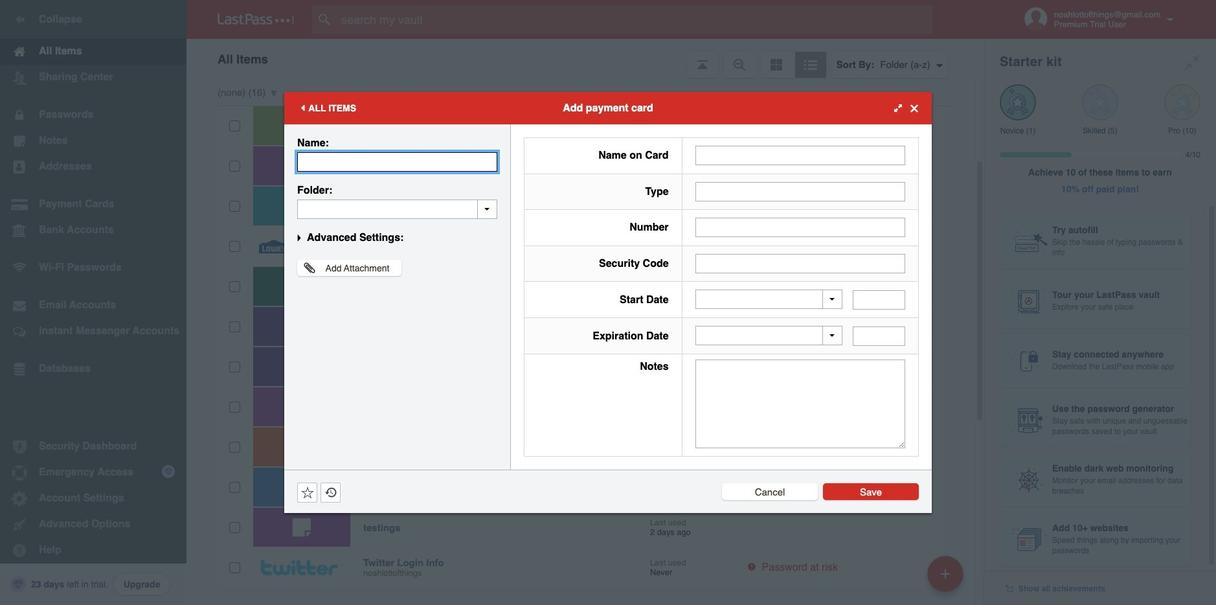 Task type: locate. For each thing, give the bounding box(es) containing it.
vault options navigation
[[187, 39, 985, 78]]

new item navigation
[[923, 552, 972, 605]]

Search search field
[[312, 5, 958, 34]]

main navigation navigation
[[0, 0, 187, 605]]

None text field
[[297, 200, 498, 219], [696, 218, 906, 237], [853, 290, 906, 310], [853, 326, 906, 346], [696, 360, 906, 448], [297, 200, 498, 219], [696, 218, 906, 237], [853, 290, 906, 310], [853, 326, 906, 346], [696, 360, 906, 448]]

lastpass image
[[218, 14, 294, 25]]

None text field
[[696, 146, 906, 165], [297, 152, 498, 172], [696, 182, 906, 201], [696, 254, 906, 273], [696, 146, 906, 165], [297, 152, 498, 172], [696, 182, 906, 201], [696, 254, 906, 273]]

search my vault text field
[[312, 5, 958, 34]]

dialog
[[284, 92, 932, 513]]



Task type: vqa. For each thing, say whether or not it's contained in the screenshot.
NEW ITEM NAVIGATION at the right bottom of page
yes



Task type: describe. For each thing, give the bounding box(es) containing it.
new item image
[[941, 569, 950, 578]]



